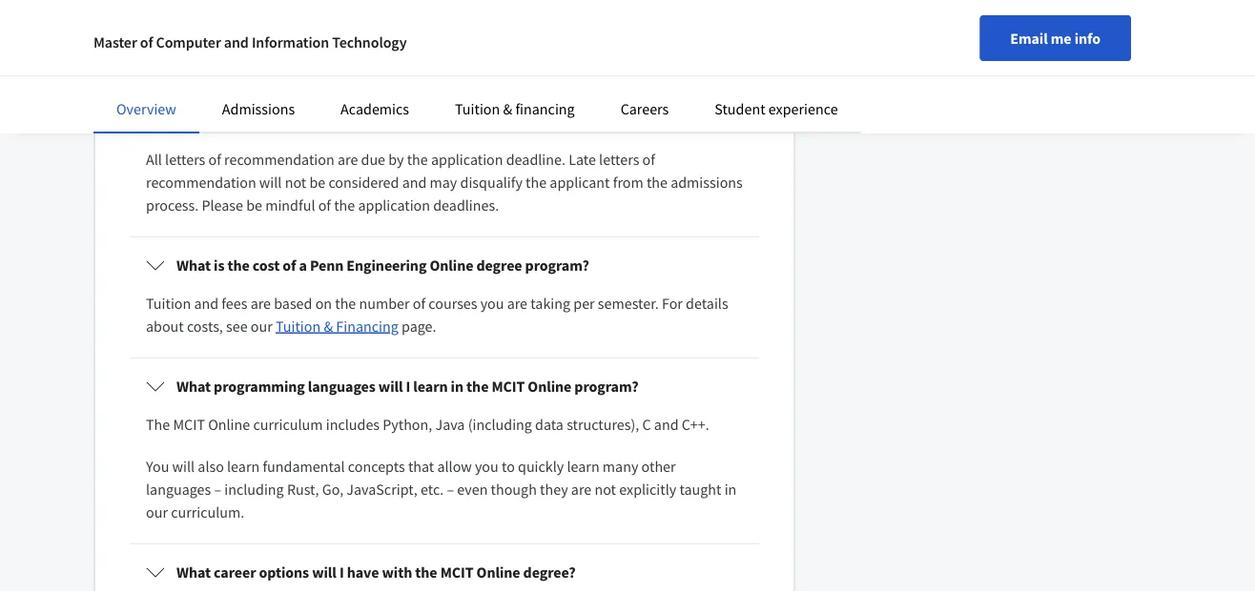 Task type: describe. For each thing, give the bounding box(es) containing it.
mindful
[[265, 196, 315, 215]]

what is the cost of a penn engineering online degree program?
[[177, 256, 590, 275]]

what career options will i have with the mcit online degree? button
[[131, 546, 759, 593]]

will inside you will also learn fundamental concepts that allow you to quickly learn many other languages – including rust, go, javascript, etc. – even though they are not explicitly taught in our curriculum.
[[172, 457, 195, 476]]

cost
[[253, 256, 280, 275]]

1 vertical spatial questionnaire
[[146, 66, 235, 85]]

blank.
[[287, 66, 327, 85]]

master
[[94, 32, 137, 52]]

due date:
[[146, 108, 211, 127]]

(including
[[468, 415, 532, 434]]

computer
[[156, 32, 221, 52]]

our inside tuition and fees are based on the number of courses you are taking per semester. for details about costs, see our
[[251, 317, 273, 336]]

languages inside dropdown button
[[308, 377, 376, 396]]

0 horizontal spatial learn
[[227, 457, 260, 476]]

our inside you will also learn fundamental concepts that allow you to quickly learn many other languages – including rust, go, javascript, etc. – even though they are not explicitly taught in our curriculum.
[[146, 503, 168, 522]]

careers link
[[621, 99, 669, 118]]

is
[[214, 256, 225, 275]]

with
[[382, 563, 412, 582]]

1 vertical spatial "how
[[237, 43, 272, 62]]

questions
[[485, 0, 547, 16]]

deadline.
[[506, 150, 566, 169]]

go,
[[322, 480, 344, 499]]

java
[[436, 415, 465, 434]]

due
[[146, 108, 172, 127]]

admissions
[[671, 173, 743, 192]]

1 vertical spatial be
[[246, 196, 262, 215]]

online up courses
[[430, 256, 474, 275]]

rust,
[[287, 480, 319, 499]]

the
[[146, 415, 170, 434]]

the right from
[[647, 173, 668, 192]]

degree?
[[524, 563, 576, 582]]

c
[[643, 415, 651, 434]]

tuition for tuition and fees are based on the number of courses you are taking per semester. for details about costs, see our
[[146, 294, 191, 313]]

was,
[[205, 43, 234, 62]]

page.
[[402, 317, 437, 336]]

what programming languages will i learn in the mcit online program? button
[[131, 360, 759, 413]]

for inside tuition and fees are based on the number of courses you are taking per semester. for details about costs, see our
[[662, 294, 683, 313]]

curriculum
[[253, 415, 323, 434]]

etc. inside you can answer the questionnaire by interpreting the questions through an industry lens. for example, instead of "how many students do you supervise?", you can answer as if the question was, "how many employees do you supervise?", etc. you can also leave the questionnaire section blank.
[[512, 43, 535, 62]]

what is the cost of a penn engineering online degree program? button
[[131, 239, 759, 292]]

tuition & financing link
[[455, 99, 575, 118]]

not inside you will also learn fundamental concepts that allow you to quickly learn many other languages – including rust, go, javascript, etc. – even though they are not explicitly taught in our curriculum.
[[595, 480, 616, 499]]

per
[[574, 294, 595, 313]]

0 vertical spatial questionnaire
[[272, 0, 360, 16]]

quickly
[[518, 457, 564, 476]]

the right if
[[664, 20, 685, 39]]

deadlines.
[[433, 196, 499, 215]]

email me info
[[1011, 29, 1101, 48]]

0 vertical spatial do
[[409, 20, 426, 39]]

of inside dropdown button
[[283, 256, 296, 275]]

overview
[[116, 99, 176, 118]]

admissions link
[[222, 99, 295, 118]]

languages inside you will also learn fundamental concepts that allow you to quickly learn many other languages – including rust, go, javascript, etc. – even though they are not explicitly taught in our curriculum.
[[146, 480, 211, 499]]

you will also learn fundamental concepts that allow you to quickly learn many other languages – including rust, go, javascript, etc. – even though they are not explicitly taught in our curriculum.
[[146, 457, 737, 522]]

includes
[[326, 415, 380, 434]]

structures),
[[567, 415, 640, 434]]

and inside tuition and fees are based on the number of courses you are taking per semester. for details about costs, see our
[[194, 294, 219, 313]]

even
[[457, 480, 488, 499]]

online up data
[[528, 377, 572, 396]]

also inside you can answer the questionnaire by interpreting the questions through an industry lens. for example, instead of "how many students do you supervise?", you can answer as if the question was, "how many employees do you supervise?", etc. you can also leave the questionnaire section blank.
[[590, 43, 617, 62]]

considered
[[329, 173, 399, 192]]

2 letters from the left
[[599, 150, 640, 169]]

by inside you can answer the questionnaire by interpreting the questions through an industry lens. for example, instead of "how many students do you supervise?", you can answer as if the question was, "how many employees do you supervise?", etc. you can also leave the questionnaire section blank.
[[363, 0, 379, 16]]

as
[[636, 20, 650, 39]]

degree
[[477, 256, 522, 275]]

learn inside dropdown button
[[414, 377, 448, 396]]

and up the section
[[224, 32, 249, 52]]

of inside you can answer the questionnaire by interpreting the questions through an industry lens. for example, instead of "how many students do you supervise?", you can answer as if the question was, "how many employees do you supervise?", etc. you can also leave the questionnaire section blank.
[[257, 20, 270, 39]]

will up python,
[[379, 377, 403, 396]]

and right c
[[654, 415, 679, 434]]

javascript,
[[347, 480, 418, 499]]

fundamental
[[263, 457, 345, 476]]

python,
[[383, 415, 433, 434]]

technology
[[332, 32, 407, 52]]

etc. inside you will also learn fundamental concepts that allow you to quickly learn many other languages – including rust, go, javascript, etc. – even though they are not explicitly taught in our curriculum.
[[421, 480, 444, 499]]

of inside tuition and fees are based on the number of courses you are taking per semester. for details about costs, see our
[[413, 294, 426, 313]]

the up (including
[[467, 377, 489, 396]]

due
[[361, 150, 386, 169]]

you inside you will also learn fundamental concepts that allow you to quickly learn many other languages – including rust, go, javascript, etc. – even though they are not explicitly taught in our curriculum.
[[475, 457, 499, 476]]

1 vertical spatial can
[[561, 20, 584, 39]]

1 horizontal spatial be
[[310, 173, 326, 192]]

other
[[642, 457, 676, 476]]

are inside all letters of recommendation are due by the application deadline. late letters of recommendation will not be considered and may disqualify the applicant from the admissions process. please be mindful of the application deadlines.
[[338, 150, 358, 169]]

process.
[[146, 196, 199, 215]]

see
[[226, 317, 248, 336]]

the down deadline.
[[526, 173, 547, 192]]

overview link
[[116, 99, 176, 118]]

1 vertical spatial supervise?",
[[433, 43, 509, 62]]

explicitly
[[619, 480, 677, 499]]

the down considered
[[334, 196, 355, 215]]

from
[[613, 173, 644, 192]]

tuition & financing
[[455, 99, 575, 118]]

careers
[[621, 99, 669, 118]]

you inside tuition and fees are based on the number of courses you are taking per semester. for details about costs, see our
[[481, 294, 504, 313]]

date:
[[175, 108, 211, 127]]

also inside you will also learn fundamental concepts that allow you to quickly learn many other languages – including rust, go, javascript, etc. – even though they are not explicitly taught in our curriculum.
[[198, 457, 224, 476]]

financing
[[336, 317, 399, 336]]

please
[[202, 196, 243, 215]]

of right mindful
[[318, 196, 331, 215]]

on
[[316, 294, 332, 313]]

you can answer the questionnaire by interpreting the questions through an industry lens. for example, instead of "how many students do you supervise?", you can answer as if the question was, "how many employees do you supervise?", etc. you can also leave the questionnaire section blank.
[[146, 0, 734, 85]]

what programming languages will i learn in the mcit online program?
[[177, 377, 639, 396]]

tuition and fees are based on the number of courses you are taking per semester. for details about costs, see our
[[146, 294, 729, 336]]

tuition & financing link
[[276, 317, 399, 336]]

tuition for tuition & financing
[[455, 99, 500, 118]]

though
[[491, 480, 537, 499]]

admissions
[[222, 99, 295, 118]]

data
[[535, 415, 564, 434]]

2 – from the left
[[447, 480, 454, 499]]

details
[[686, 294, 729, 313]]

email me info button
[[980, 15, 1132, 61]]

what for what programming languages will i learn in the mcit online program?
[[177, 377, 211, 396]]

0 horizontal spatial mcit
[[173, 415, 205, 434]]

if
[[653, 20, 661, 39]]

academics
[[341, 99, 409, 118]]

interpreting
[[382, 0, 458, 16]]

& for financing
[[503, 99, 513, 118]]

fees
[[222, 294, 248, 313]]

tuition & financing page.
[[276, 317, 437, 336]]



Task type: locate. For each thing, give the bounding box(es) containing it.
learn up the mcit online curriculum includes python, java (including data structures), c and c++.
[[414, 377, 448, 396]]

tuition
[[455, 99, 500, 118], [146, 294, 191, 313], [276, 317, 321, 336]]

1 horizontal spatial do
[[409, 20, 426, 39]]

1 vertical spatial not
[[595, 480, 616, 499]]

0 horizontal spatial answer
[[198, 0, 244, 16]]

you down through
[[538, 43, 561, 62]]

online
[[430, 256, 474, 275], [528, 377, 572, 396], [208, 415, 250, 434], [477, 563, 521, 582]]

will left have at the left bottom of page
[[312, 563, 337, 582]]

will
[[259, 173, 282, 192], [379, 377, 403, 396], [172, 457, 195, 476], [312, 563, 337, 582]]

1 horizontal spatial &
[[503, 99, 513, 118]]

answer up instead
[[198, 0, 244, 16]]

2 vertical spatial what
[[177, 563, 211, 582]]

me
[[1051, 29, 1072, 48]]

learn up including
[[227, 457, 260, 476]]

1 vertical spatial do
[[387, 43, 404, 62]]

a
[[299, 256, 307, 275]]

student experience link
[[715, 99, 838, 118]]

do
[[409, 20, 426, 39], [387, 43, 404, 62]]

0 vertical spatial by
[[363, 0, 379, 16]]

mcit for what programming languages will i learn in the mcit online program?
[[492, 377, 525, 396]]

in inside dropdown button
[[451, 377, 464, 396]]

2 horizontal spatial learn
[[567, 457, 600, 476]]

2 horizontal spatial mcit
[[492, 377, 525, 396]]

1 horizontal spatial etc.
[[512, 43, 535, 62]]

recommendation
[[224, 150, 335, 169], [146, 173, 256, 192]]

& left financing
[[503, 99, 513, 118]]

answer down an
[[587, 20, 633, 39]]

1 vertical spatial our
[[146, 503, 168, 522]]

also left leave
[[590, 43, 617, 62]]

1 vertical spatial application
[[358, 196, 430, 215]]

for
[[713, 0, 734, 16], [662, 294, 683, 313]]

student experience
[[715, 99, 838, 118]]

applicant
[[550, 173, 610, 192]]

and up costs,
[[194, 294, 219, 313]]

program? up taking
[[525, 256, 590, 275]]

info
[[1075, 29, 1101, 48]]

"how
[[273, 20, 308, 39], [237, 43, 272, 62]]

1 vertical spatial etc.
[[421, 480, 444, 499]]

will inside all letters of recommendation are due by the application deadline. late letters of recommendation will not be considered and may disqualify the applicant from the admissions process. please be mindful of the application deadlines.
[[259, 173, 282, 192]]

languages up the curriculum.
[[146, 480, 211, 499]]

0 vertical spatial application
[[431, 150, 503, 169]]

1 vertical spatial mcit
[[173, 415, 205, 434]]

1 vertical spatial answer
[[587, 20, 633, 39]]

1 vertical spatial recommendation
[[146, 173, 256, 192]]

and left may
[[402, 173, 427, 192]]

questionnaire down question
[[146, 66, 235, 85]]

the right on
[[335, 294, 356, 313]]

1 horizontal spatial not
[[595, 480, 616, 499]]

0 vertical spatial be
[[310, 173, 326, 192]]

in up "java"
[[451, 377, 464, 396]]

the right the due
[[407, 150, 428, 169]]

0 horizontal spatial i
[[340, 563, 344, 582]]

1 vertical spatial by
[[389, 150, 404, 169]]

mcit up (including
[[492, 377, 525, 396]]

0 vertical spatial etc.
[[512, 43, 535, 62]]

you inside you will also learn fundamental concepts that allow you to quickly learn many other languages – including rust, go, javascript, etc. – even though they are not explicitly taught in our curriculum.
[[146, 457, 169, 476]]

online down programming
[[208, 415, 250, 434]]

"how up the section
[[237, 43, 272, 62]]

0 vertical spatial our
[[251, 317, 273, 336]]

of up please
[[209, 150, 221, 169]]

1 vertical spatial languages
[[146, 480, 211, 499]]

1 vertical spatial many
[[275, 43, 311, 62]]

0 horizontal spatial do
[[387, 43, 404, 62]]

are inside you will also learn fundamental concepts that allow you to quickly learn many other languages – including rust, go, javascript, etc. – even though they are not explicitly taught in our curriculum.
[[571, 480, 592, 499]]

be
[[310, 173, 326, 192], [246, 196, 262, 215]]

what career options will i have with the mcit online degree?
[[177, 563, 576, 582]]

0 vertical spatial you
[[146, 0, 169, 16]]

0 vertical spatial recommendation
[[224, 150, 335, 169]]

leave
[[620, 43, 653, 62]]

courses
[[429, 294, 478, 313]]

not up mindful
[[285, 173, 307, 192]]

0 vertical spatial also
[[590, 43, 617, 62]]

do down interpreting
[[409, 20, 426, 39]]

and inside all letters of recommendation are due by the application deadline. late letters of recommendation will not be considered and may disqualify the applicant from the admissions process. please be mindful of the application deadlines.
[[402, 173, 427, 192]]

1 horizontal spatial also
[[590, 43, 617, 62]]

1 vertical spatial what
[[177, 377, 211, 396]]

be up mindful
[[310, 173, 326, 192]]

they
[[540, 480, 568, 499]]

the right is
[[228, 256, 250, 275]]

0 vertical spatial mcit
[[492, 377, 525, 396]]

languages up includes
[[308, 377, 376, 396]]

1 horizontal spatial tuition
[[276, 317, 321, 336]]

letters right 'all'
[[165, 150, 205, 169]]

options
[[259, 563, 309, 582]]

including
[[225, 480, 284, 499]]

0 vertical spatial many
[[311, 20, 347, 39]]

are left taking
[[507, 294, 528, 313]]

are right "fees"
[[251, 294, 271, 313]]

2 vertical spatial you
[[146, 457, 169, 476]]

for inside you can answer the questionnaire by interpreting the questions through an industry lens. for example, instead of "how many students do you supervise?", you can answer as if the question was, "how many employees do you supervise?", etc. you can also leave the questionnaire section blank.
[[713, 0, 734, 16]]

example,
[[146, 20, 204, 39]]

what down costs,
[[177, 377, 211, 396]]

you for you will also learn fundamental concepts that allow you to quickly learn many other languages – including rust, go, javascript, etc. – even though they are not explicitly taught in our curriculum.
[[146, 457, 169, 476]]

to
[[502, 457, 515, 476]]

you for you can answer the questionnaire by interpreting the questions through an industry lens. for example, instead of "how many students do you supervise?", you can answer as if the question was, "how many employees do you supervise?", etc. you can also leave the questionnaire section blank.
[[146, 0, 169, 16]]

program? for what is the cost of a penn engineering online degree program?
[[525, 256, 590, 275]]

for right the lens.
[[713, 0, 734, 16]]

0 horizontal spatial for
[[662, 294, 683, 313]]

0 vertical spatial languages
[[308, 377, 376, 396]]

are right they
[[571, 480, 592, 499]]

our right see
[[251, 317, 273, 336]]

costs,
[[187, 317, 223, 336]]

in right the taught
[[725, 480, 737, 499]]

you up example,
[[146, 0, 169, 16]]

etc. down the that
[[421, 480, 444, 499]]

you
[[146, 0, 169, 16], [538, 43, 561, 62], [146, 457, 169, 476]]

many up employees
[[311, 20, 347, 39]]

– left even
[[447, 480, 454, 499]]

question
[[146, 43, 202, 62]]

1 vertical spatial &
[[324, 317, 333, 336]]

are left the due
[[338, 150, 358, 169]]

application up may
[[431, 150, 503, 169]]

0 horizontal spatial –
[[214, 480, 221, 499]]

what left is
[[177, 256, 211, 275]]

1 what from the top
[[177, 256, 211, 275]]

1 horizontal spatial mcit
[[441, 563, 474, 582]]

0 horizontal spatial be
[[246, 196, 262, 215]]

in inside you will also learn fundamental concepts that allow you to quickly learn many other languages – including rust, go, javascript, etc. – even though they are not explicitly taught in our curriculum.
[[725, 480, 737, 499]]

application down considered
[[358, 196, 430, 215]]

late
[[569, 150, 596, 169]]

experience
[[769, 99, 838, 118]]

email
[[1011, 29, 1048, 48]]

our
[[251, 317, 273, 336], [146, 503, 168, 522]]

recommendation up mindful
[[224, 150, 335, 169]]

about
[[146, 317, 184, 336]]

industry
[[624, 0, 677, 16]]

0 vertical spatial in
[[451, 377, 464, 396]]

0 horizontal spatial by
[[363, 0, 379, 16]]

the down if
[[656, 43, 677, 62]]

0 vertical spatial supervise?",
[[455, 20, 531, 39]]

1 horizontal spatial questionnaire
[[272, 0, 360, 16]]

1 horizontal spatial our
[[251, 317, 273, 336]]

academics link
[[341, 99, 409, 118]]

0 horizontal spatial our
[[146, 503, 168, 522]]

2 vertical spatial tuition
[[276, 317, 321, 336]]

many
[[311, 20, 347, 39], [275, 43, 311, 62], [603, 457, 639, 476]]

0 vertical spatial program?
[[525, 256, 590, 275]]

1 horizontal spatial answer
[[587, 20, 633, 39]]

1 horizontal spatial languages
[[308, 377, 376, 396]]

questionnaire
[[272, 0, 360, 16], [146, 66, 235, 85]]

not inside all letters of recommendation are due by the application deadline. late letters of recommendation will not be considered and may disqualify the applicant from the admissions process. please be mindful of the application deadlines.
[[285, 173, 307, 192]]

1 vertical spatial program?
[[575, 377, 639, 396]]

0 horizontal spatial &
[[324, 317, 333, 336]]

& for financing
[[324, 317, 333, 336]]

tuition down based
[[276, 317, 321, 336]]

i
[[406, 377, 411, 396], [340, 563, 344, 582]]

program? for what programming languages will i learn in the mcit online program?
[[575, 377, 639, 396]]

0 vertical spatial i
[[406, 377, 411, 396]]

mcit right with
[[441, 563, 474, 582]]

be right please
[[246, 196, 262, 215]]

0 vertical spatial can
[[172, 0, 195, 16]]

0 vertical spatial tuition
[[455, 99, 500, 118]]

what for what is the cost of a penn engineering online degree program?
[[177, 256, 211, 275]]

will up mindful
[[259, 173, 282, 192]]

0 vertical spatial "how
[[273, 20, 308, 39]]

instead
[[207, 20, 254, 39]]

0 horizontal spatial languages
[[146, 480, 211, 499]]

2 vertical spatial mcit
[[441, 563, 474, 582]]

etc. down questions
[[512, 43, 535, 62]]

allow
[[437, 457, 472, 476]]

programming
[[214, 377, 305, 396]]

application
[[431, 150, 503, 169], [358, 196, 430, 215]]

2 vertical spatial many
[[603, 457, 639, 476]]

of right master
[[140, 32, 153, 52]]

1 vertical spatial you
[[538, 43, 561, 62]]

"how up blank.
[[273, 20, 308, 39]]

recommendation up please
[[146, 173, 256, 192]]

mcit right the at the bottom left of page
[[173, 415, 205, 434]]

2 horizontal spatial tuition
[[455, 99, 500, 118]]

section
[[238, 66, 284, 85]]

i left have at the left bottom of page
[[340, 563, 344, 582]]

what for what career options will i have with the mcit online degree?
[[177, 563, 211, 582]]

0 vertical spatial &
[[503, 99, 513, 118]]

by
[[363, 0, 379, 16], [389, 150, 404, 169]]

you down the at the bottom left of page
[[146, 457, 169, 476]]

1 vertical spatial in
[[725, 480, 737, 499]]

program? up 'structures),' on the bottom
[[575, 377, 639, 396]]

of right instead
[[257, 20, 270, 39]]

1 vertical spatial also
[[198, 457, 224, 476]]

mcit for what career options will i have with the mcit online degree?
[[441, 563, 474, 582]]

of left a
[[283, 256, 296, 275]]

& down on
[[324, 317, 333, 336]]

all letters of recommendation are due by the application deadline. late letters of recommendation will not be considered and may disqualify the applicant from the admissions process. please be mindful of the application deadlines.
[[146, 150, 743, 215]]

of up 'page.'
[[413, 294, 426, 313]]

semester.
[[598, 294, 659, 313]]

not
[[285, 173, 307, 192], [595, 480, 616, 499]]

taking
[[531, 294, 571, 313]]

the right with
[[415, 563, 438, 582]]

1 horizontal spatial learn
[[414, 377, 448, 396]]

concepts
[[348, 457, 405, 476]]

1 horizontal spatial letters
[[599, 150, 640, 169]]

do down students
[[387, 43, 404, 62]]

0 horizontal spatial letters
[[165, 150, 205, 169]]

employees
[[314, 43, 384, 62]]

0 horizontal spatial etc.
[[421, 480, 444, 499]]

for left details
[[662, 294, 683, 313]]

mcit
[[492, 377, 525, 396], [173, 415, 205, 434], [441, 563, 474, 582]]

1 – from the left
[[214, 480, 221, 499]]

questionnaire up information
[[272, 0, 360, 16]]

c++.
[[682, 415, 710, 434]]

0 horizontal spatial questionnaire
[[146, 66, 235, 85]]

0 horizontal spatial not
[[285, 173, 307, 192]]

0 horizontal spatial in
[[451, 377, 464, 396]]

1 vertical spatial i
[[340, 563, 344, 582]]

many up explicitly
[[603, 457, 639, 476]]

– up the curriculum.
[[214, 480, 221, 499]]

i for have
[[340, 563, 344, 582]]

taught
[[680, 480, 722, 499]]

0 vertical spatial not
[[285, 173, 307, 192]]

tuition inside tuition and fees are based on the number of courses you are taking per semester. for details about costs, see our
[[146, 294, 191, 313]]

many up blank.
[[275, 43, 311, 62]]

that
[[408, 457, 434, 476]]

0 horizontal spatial also
[[198, 457, 224, 476]]

1 horizontal spatial by
[[389, 150, 404, 169]]

of up from
[[643, 150, 655, 169]]

student
[[715, 99, 766, 118]]

0 vertical spatial for
[[713, 0, 734, 16]]

letters
[[165, 150, 205, 169], [599, 150, 640, 169]]

tuition up about
[[146, 294, 191, 313]]

lens.
[[680, 0, 710, 16]]

our left the curriculum.
[[146, 503, 168, 522]]

are
[[338, 150, 358, 169], [251, 294, 271, 313], [507, 294, 528, 313], [571, 480, 592, 499]]

1 vertical spatial for
[[662, 294, 683, 313]]

engineering
[[347, 256, 427, 275]]

what left career at bottom
[[177, 563, 211, 582]]

also up the curriculum.
[[198, 457, 224, 476]]

career
[[214, 563, 256, 582]]

1 vertical spatial tuition
[[146, 294, 191, 313]]

the up master of computer and information technology
[[247, 0, 269, 16]]

letters up from
[[599, 150, 640, 169]]

the left questions
[[461, 0, 482, 16]]

1 horizontal spatial in
[[725, 480, 737, 499]]

i for learn
[[406, 377, 411, 396]]

1 horizontal spatial for
[[713, 0, 734, 16]]

2 vertical spatial can
[[564, 43, 587, 62]]

many inside you will also learn fundamental concepts that allow you to quickly learn many other languages – including rust, go, javascript, etc. – even though they are not explicitly taught in our curriculum.
[[603, 457, 639, 476]]

by inside all letters of recommendation are due by the application deadline. late letters of recommendation will not be considered and may disqualify the applicant from the admissions process. please be mindful of the application deadlines.
[[389, 150, 404, 169]]

not left explicitly
[[595, 480, 616, 499]]

3 what from the top
[[177, 563, 211, 582]]

0 horizontal spatial tuition
[[146, 294, 191, 313]]

by up students
[[363, 0, 379, 16]]

0 vertical spatial answer
[[198, 0, 244, 16]]

1 letters from the left
[[165, 150, 205, 169]]

1 horizontal spatial i
[[406, 377, 411, 396]]

by right the due
[[389, 150, 404, 169]]

will up the curriculum.
[[172, 457, 195, 476]]

through
[[550, 0, 601, 16]]

all
[[146, 150, 162, 169]]

online left the degree?
[[477, 563, 521, 582]]

learn up they
[[567, 457, 600, 476]]

1 horizontal spatial –
[[447, 480, 454, 499]]

information
[[252, 32, 329, 52]]

the inside tuition and fees are based on the number of courses you are taking per semester. for details about costs, see our
[[335, 294, 356, 313]]

may
[[430, 173, 457, 192]]

based
[[274, 294, 312, 313]]

program?
[[525, 256, 590, 275], [575, 377, 639, 396]]

i up python,
[[406, 377, 411, 396]]

in
[[451, 377, 464, 396], [725, 480, 737, 499]]

2 what from the top
[[177, 377, 211, 396]]

0 vertical spatial what
[[177, 256, 211, 275]]

tuition left financing
[[455, 99, 500, 118]]



Task type: vqa. For each thing, say whether or not it's contained in the screenshot.
Admissions
yes



